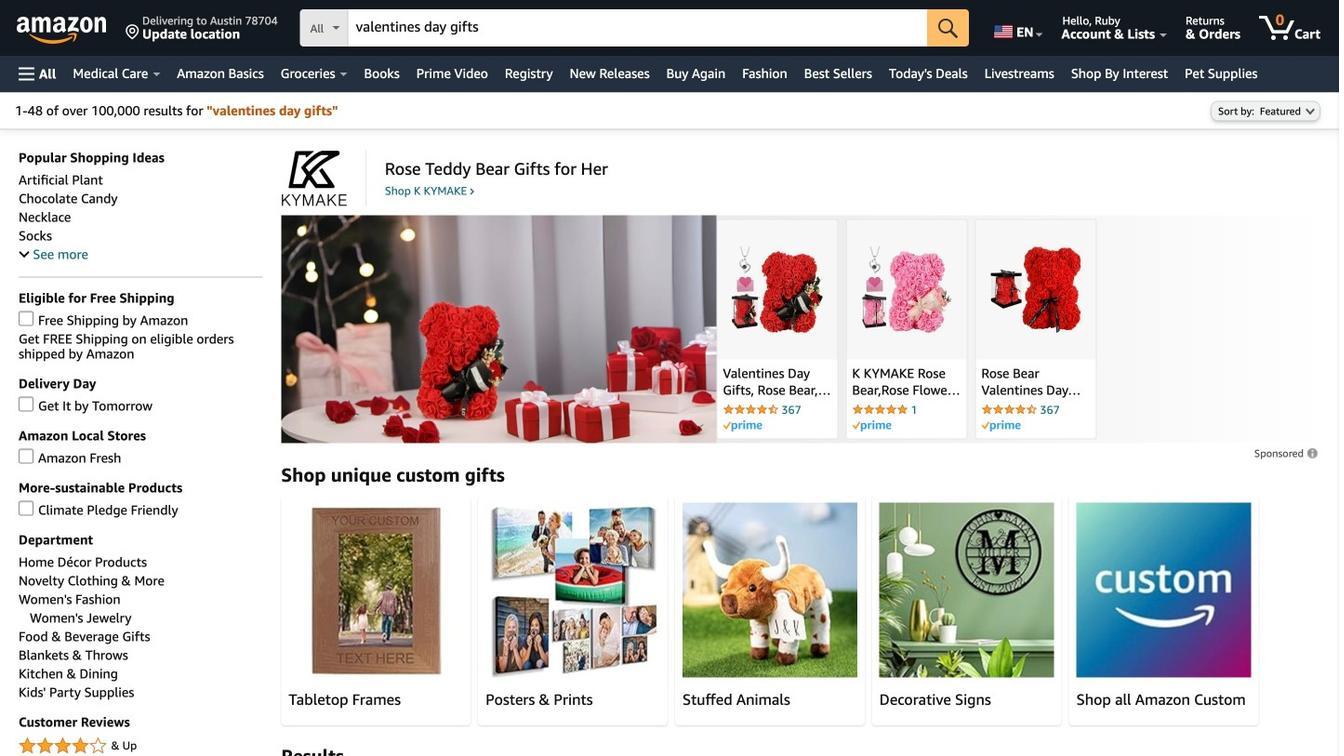 Task type: locate. For each thing, give the bounding box(es) containing it.
0 horizontal spatial eligible for prime. image
[[853, 421, 892, 432]]

none search field inside navigation navigation
[[300, 9, 970, 48]]

4 checkbox image from the top
[[19, 501, 34, 516]]

decorative signs image
[[880, 503, 1055, 678]]

list
[[278, 495, 1263, 729]]

2 eligible for prime. image from the left
[[982, 421, 1021, 432]]

tabletop frames image
[[289, 503, 464, 678]]

checkbox image
[[19, 311, 34, 326], [19, 397, 34, 412], [19, 449, 34, 464], [19, 501, 34, 516]]

extender expand image
[[19, 247, 29, 258]]

None submit
[[928, 9, 970, 47]]

eligible for prime. image
[[723, 421, 762, 432]]

1 horizontal spatial eligible for prime. image
[[982, 421, 1021, 432]]

eligible for prime. image
[[853, 421, 892, 432], [982, 421, 1021, 432]]

stuffed animals image
[[683, 503, 858, 678]]

None search field
[[300, 9, 970, 48]]



Task type: vqa. For each thing, say whether or not it's contained in the screenshot.
knows
no



Task type: describe. For each thing, give the bounding box(es) containing it.
dropdown image
[[1306, 107, 1316, 115]]

Search Amazon text field
[[349, 10, 928, 46]]

1 checkbox image from the top
[[19, 311, 34, 326]]

3 checkbox image from the top
[[19, 449, 34, 464]]

none submit inside navigation navigation
[[928, 9, 970, 47]]

posters & prints image
[[486, 503, 661, 678]]

shop all amazon custom, end of {header} list image
[[1077, 503, 1252, 678]]

4 stars & up element
[[19, 735, 263, 756]]

amazon image
[[17, 17, 107, 45]]

1 eligible for prime. image from the left
[[853, 421, 892, 432]]

2 checkbox image from the top
[[19, 397, 34, 412]]

navigation navigation
[[0, 0, 1340, 92]]



